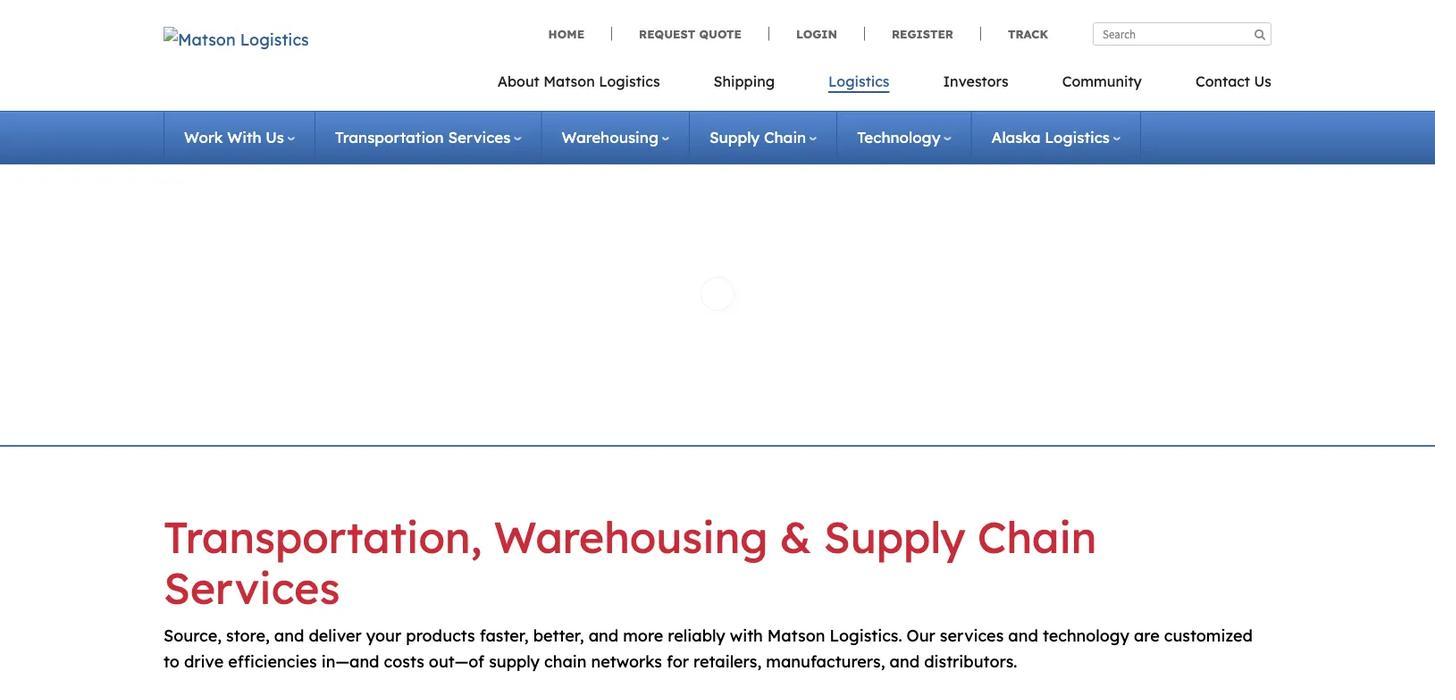 Task type: describe. For each thing, give the bounding box(es) containing it.
1 horizontal spatial services
[[448, 128, 511, 147]]

supply chain link
[[710, 128, 817, 147]]

login
[[796, 26, 837, 41]]

technology link
[[857, 128, 951, 147]]

source,
[[164, 626, 222, 646]]

distributors.
[[924, 651, 1017, 672]]

products
[[406, 626, 475, 646]]

chain
[[544, 651, 587, 672]]

networks
[[591, 651, 662, 672]]

retailers,
[[694, 651, 762, 672]]

home
[[548, 26, 585, 41]]

supply chain
[[710, 128, 806, 147]]

home link
[[548, 26, 611, 41]]

for
[[667, 651, 689, 672]]

to
[[164, 651, 180, 672]]

better,
[[533, 626, 584, 646]]

efficiencies
[[228, 651, 317, 672]]

reliably
[[668, 626, 725, 646]]

services
[[940, 626, 1004, 646]]

alaska
[[992, 128, 1041, 147]]

community link
[[1035, 67, 1169, 104]]

search image
[[1255, 28, 1265, 40]]

alaska logistics link
[[992, 128, 1121, 147]]

warehousing link
[[562, 128, 669, 147]]

technology
[[1043, 626, 1130, 646]]

community
[[1062, 72, 1142, 90]]

in—and
[[321, 651, 379, 672]]

1 vertical spatial us
[[266, 128, 284, 147]]

about matson logistics link
[[498, 67, 687, 104]]

1 horizontal spatial logistics
[[828, 72, 890, 90]]

request quote
[[639, 26, 742, 41]]

request
[[639, 26, 696, 41]]

deliver
[[309, 626, 362, 646]]

and down our
[[890, 651, 920, 672]]

customized
[[1164, 626, 1253, 646]]

contact us
[[1196, 72, 1272, 90]]

register
[[892, 26, 954, 41]]

contact
[[1196, 72, 1250, 90]]

services inside transportation, warehousing & supply chain services
[[164, 561, 340, 615]]

us inside top menu navigation
[[1254, 72, 1272, 90]]

store,
[[226, 626, 270, 646]]

0 horizontal spatial logistics
[[599, 72, 660, 90]]

manufacturers,
[[766, 651, 885, 672]]

and right services
[[1008, 626, 1038, 646]]

and up networks
[[589, 626, 619, 646]]

transportation services
[[335, 128, 511, 147]]

Search search field
[[1093, 22, 1272, 46]]

supply
[[489, 651, 540, 672]]

investors
[[943, 72, 1009, 90]]

transportation
[[335, 128, 444, 147]]

source, store, and deliver your products faster, better, and more reliably with matson logistics. our services and technology are customized to drive efficiencies in—and costs out—of supply chain networks for retailers, manufacturers, and distributors.
[[164, 626, 1253, 672]]

work with us link
[[184, 128, 295, 147]]



Task type: vqa. For each thing, say whether or not it's contained in the screenshot.
Peace
no



Task type: locate. For each thing, give the bounding box(es) containing it.
with
[[730, 626, 763, 646]]

0 horizontal spatial matson
[[544, 72, 595, 90]]

warehousing inside transportation, warehousing & supply chain services
[[494, 510, 768, 563]]

logistics link
[[802, 67, 916, 104]]

us right 'with'
[[266, 128, 284, 147]]

logistics up warehousing link
[[599, 72, 660, 90]]

track
[[1008, 26, 1048, 41]]

us right contact
[[1254, 72, 1272, 90]]

matson down 'home'
[[544, 72, 595, 90]]

0 vertical spatial supply
[[710, 128, 760, 147]]

matson inside top menu navigation
[[544, 72, 595, 90]]

0 vertical spatial warehousing
[[562, 128, 659, 147]]

0 vertical spatial matson
[[544, 72, 595, 90]]

and
[[274, 626, 304, 646], [589, 626, 619, 646], [1008, 626, 1038, 646], [890, 651, 920, 672]]

0 horizontal spatial services
[[164, 561, 340, 615]]

0 horizontal spatial supply
[[710, 128, 760, 147]]

1 horizontal spatial us
[[1254, 72, 1272, 90]]

your
[[366, 626, 401, 646]]

0 vertical spatial chain
[[764, 128, 806, 147]]

logistics
[[599, 72, 660, 90], [828, 72, 890, 90], [1045, 128, 1110, 147]]

logistics down login
[[828, 72, 890, 90]]

more
[[623, 626, 663, 646]]

chain inside transportation, warehousing & supply chain services
[[978, 510, 1097, 563]]

investors link
[[916, 67, 1035, 104]]

alaska logistics
[[992, 128, 1110, 147]]

1 vertical spatial warehousing
[[494, 510, 768, 563]]

register link
[[864, 26, 980, 41]]

work with us
[[184, 128, 284, 147]]

1 horizontal spatial chain
[[978, 510, 1097, 563]]

technology
[[857, 128, 941, 147]]

about
[[498, 72, 540, 90]]

matson logistics image
[[164, 27, 309, 52]]

out—of
[[429, 651, 484, 672]]

work
[[184, 128, 223, 147]]

chain
[[764, 128, 806, 147], [978, 510, 1097, 563]]

our
[[907, 626, 936, 646]]

logistics down the community link
[[1045, 128, 1110, 147]]

request quote link
[[611, 26, 769, 41]]

None search field
[[1093, 22, 1272, 46]]

1 horizontal spatial matson
[[767, 626, 825, 646]]

login link
[[769, 26, 864, 41]]

services down about
[[448, 128, 511, 147]]

about matson logistics
[[498, 72, 660, 90]]

0 horizontal spatial chain
[[764, 128, 806, 147]]

shipping link
[[687, 67, 802, 104]]

quote
[[699, 26, 742, 41]]

services up store,
[[164, 561, 340, 615]]

and up efficiencies
[[274, 626, 304, 646]]

1 vertical spatial chain
[[978, 510, 1097, 563]]

0 horizontal spatial us
[[266, 128, 284, 147]]

0 vertical spatial us
[[1254, 72, 1272, 90]]

services
[[448, 128, 511, 147], [164, 561, 340, 615]]

matson
[[544, 72, 595, 90], [767, 626, 825, 646]]

1 vertical spatial services
[[164, 561, 340, 615]]

0 vertical spatial services
[[448, 128, 511, 147]]

1 horizontal spatial supply
[[824, 510, 966, 563]]

supply inside transportation, warehousing & supply chain services
[[824, 510, 966, 563]]

shipping
[[714, 72, 775, 90]]

with
[[227, 128, 261, 147]]

warehousing
[[562, 128, 659, 147], [494, 510, 768, 563]]

drive
[[184, 651, 224, 672]]

logistics.
[[830, 626, 902, 646]]

are
[[1134, 626, 1160, 646]]

2 horizontal spatial logistics
[[1045, 128, 1110, 147]]

matson inside source, store, and deliver your products faster, better, and more reliably with matson logistics. our services and technology are customized to drive efficiencies in—and costs out—of supply chain networks for retailers, manufacturers, and distributors.
[[767, 626, 825, 646]]

matson up manufacturers,
[[767, 626, 825, 646]]

us
[[1254, 72, 1272, 90], [266, 128, 284, 147]]

1 vertical spatial supply
[[824, 510, 966, 563]]

costs
[[384, 651, 424, 672]]

transportation, warehousing & supply chain services
[[164, 510, 1097, 615]]

1 vertical spatial matson
[[767, 626, 825, 646]]

&
[[780, 510, 812, 563]]

faster,
[[480, 626, 529, 646]]

track link
[[980, 26, 1048, 41]]

contact us link
[[1169, 67, 1272, 104]]

supply
[[710, 128, 760, 147], [824, 510, 966, 563]]

top menu navigation
[[498, 67, 1272, 104]]

transportation,
[[164, 510, 482, 563]]

transportation services link
[[335, 128, 521, 147]]



